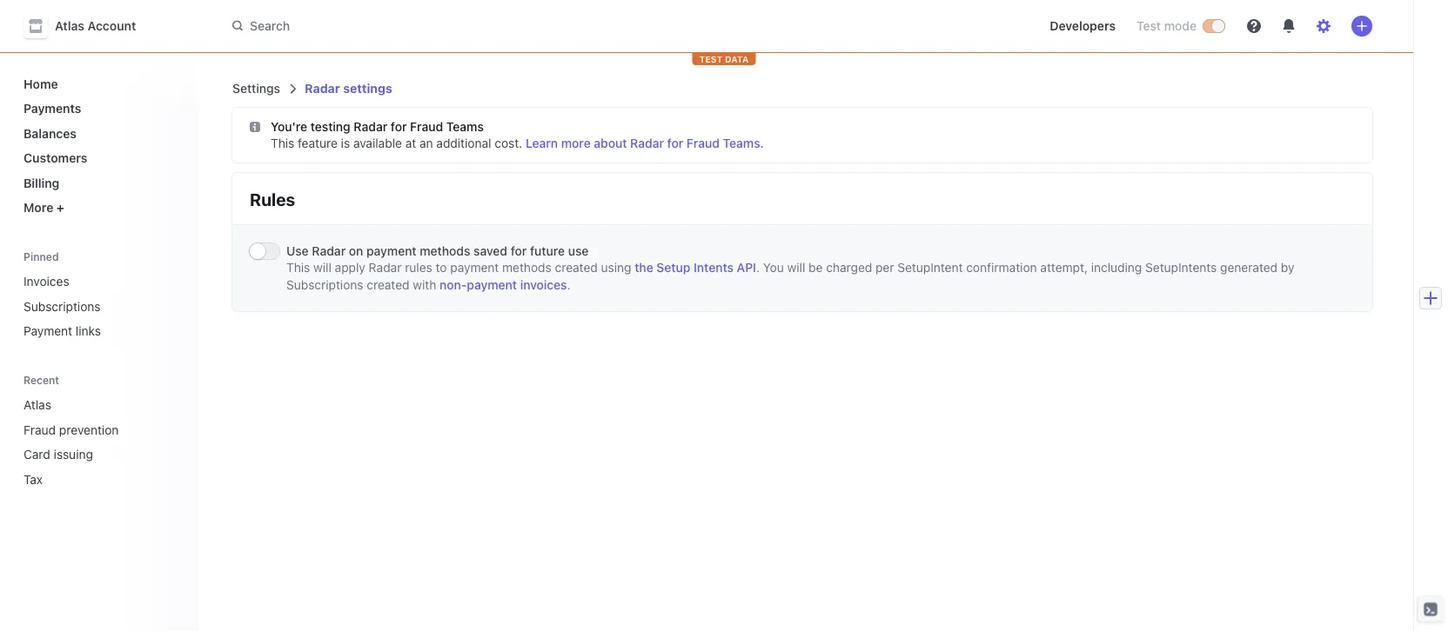Task type: locate. For each thing, give the bounding box(es) containing it.
atlas inside recent element
[[23, 398, 51, 413]]

customers
[[23, 151, 87, 165]]

home
[[23, 77, 58, 91]]

feature
[[298, 136, 338, 151]]

2 horizontal spatial for
[[667, 136, 683, 151]]

will inside . you will be charged per setupintent confirmation attempt, including setupintents generated by subscriptions created with
[[787, 261, 805, 275]]

customers link
[[17, 144, 184, 172]]

tax
[[23, 473, 43, 487]]

you're
[[271, 120, 307, 134]]

atlas down recent
[[23, 398, 51, 413]]

subscriptions inside . you will be charged per setupintent confirmation attempt, including setupintents generated by subscriptions created with
[[286, 278, 363, 292]]

will
[[313, 261, 331, 275], [787, 261, 805, 275]]

saved
[[474, 244, 507, 258]]

payment
[[366, 244, 417, 258], [450, 261, 499, 275], [467, 278, 517, 292]]

for up at on the top
[[391, 120, 407, 134]]

more +
[[23, 201, 64, 215]]

rules
[[405, 261, 432, 275]]

. left you
[[756, 261, 760, 275]]

by
[[1281, 261, 1295, 275]]

invoices
[[23, 275, 69, 289]]

0 vertical spatial atlas
[[55, 19, 84, 33]]

1 vertical spatial atlas
[[23, 398, 51, 413]]

created inside . you will be charged per setupintent confirmation attempt, including setupintents generated by subscriptions created with
[[367, 278, 410, 292]]

for up this will apply radar rules to payment methods created using the setup intents api
[[511, 244, 527, 258]]

radar settings
[[305, 81, 392, 96]]

subscriptions
[[286, 278, 363, 292], [23, 299, 101, 314]]

this inside you're testing radar for fraud teams this feature is available at an additional cost. learn more about radar for fraud teams.
[[271, 136, 294, 151]]

payments link
[[17, 94, 184, 123]]

1 vertical spatial fraud
[[687, 136, 720, 151]]

subscriptions inside pinned element
[[23, 299, 101, 314]]

for right the about
[[667, 136, 683, 151]]

0 vertical spatial .
[[756, 261, 760, 275]]

1 vertical spatial .
[[567, 278, 571, 292]]

using
[[601, 261, 631, 275]]

including
[[1091, 261, 1142, 275]]

tax link
[[17, 466, 159, 494]]

0 vertical spatial created
[[555, 261, 598, 275]]

is
[[341, 136, 350, 151]]

developers link
[[1043, 12, 1123, 40]]

1 horizontal spatial subscriptions
[[286, 278, 363, 292]]

methods
[[420, 244, 470, 258], [502, 261, 552, 275]]

radar left rules
[[369, 261, 402, 275]]

test
[[699, 54, 723, 64]]

this down use
[[286, 261, 310, 275]]

this
[[271, 136, 294, 151], [286, 261, 310, 275]]

atlas inside button
[[55, 19, 84, 33]]

1 vertical spatial created
[[367, 278, 410, 292]]

1 horizontal spatial fraud
[[410, 120, 443, 134]]

atlas
[[55, 19, 84, 33], [23, 398, 51, 413]]

0 vertical spatial subscriptions
[[286, 278, 363, 292]]

on
[[349, 244, 363, 258]]

payment
[[23, 324, 72, 339]]

0 horizontal spatial .
[[567, 278, 571, 292]]

about
[[594, 136, 627, 151]]

1 horizontal spatial atlas
[[55, 19, 84, 33]]

test data
[[699, 54, 749, 64]]

atlas link
[[17, 391, 159, 420]]

2 will from the left
[[787, 261, 805, 275]]

invoices link
[[17, 268, 184, 296]]

you
[[763, 261, 784, 275]]

1 horizontal spatial created
[[555, 261, 598, 275]]

learn more about radar for fraud teams. link
[[526, 136, 764, 151]]

2 vertical spatial payment
[[467, 278, 517, 292]]

Search search field
[[222, 10, 713, 42]]

account
[[88, 19, 136, 33]]

will left apply
[[313, 261, 331, 275]]

radar up testing
[[305, 81, 340, 96]]

this down you're
[[271, 136, 294, 151]]

fraud up 'an'
[[410, 120, 443, 134]]

will left be
[[787, 261, 805, 275]]

payments
[[23, 101, 81, 116]]

subscriptions link
[[17, 292, 184, 321]]

1 horizontal spatial methods
[[502, 261, 552, 275]]

0 vertical spatial this
[[271, 136, 294, 151]]

for
[[391, 120, 407, 134], [667, 136, 683, 151], [511, 244, 527, 258]]

rules
[[250, 189, 295, 209]]

test mode
[[1137, 19, 1197, 33]]

setupintents
[[1145, 261, 1217, 275]]

recent element
[[6, 391, 198, 494]]

atlas left account
[[55, 19, 84, 33]]

1 horizontal spatial will
[[787, 261, 805, 275]]

charged
[[826, 261, 872, 275]]

per
[[876, 261, 894, 275]]

core navigation links element
[[17, 70, 184, 222]]

atlas for atlas account
[[55, 19, 84, 33]]

the
[[635, 261, 653, 275]]

fraud prevention link
[[17, 416, 159, 444]]

setupintent
[[898, 261, 963, 275]]

created down rules
[[367, 278, 410, 292]]

fraud inside 'link'
[[23, 423, 56, 437]]

0 horizontal spatial will
[[313, 261, 331, 275]]

0 horizontal spatial created
[[367, 278, 410, 292]]

non-payment invoices link
[[440, 278, 567, 292]]

. down the use
[[567, 278, 571, 292]]

created down the use
[[555, 261, 598, 275]]

1 will from the left
[[313, 261, 331, 275]]

prevention
[[59, 423, 119, 437]]

pinned element
[[17, 268, 184, 346]]

non-payment invoices .
[[440, 278, 571, 292]]

0 horizontal spatial for
[[391, 120, 407, 134]]

methods up to at the left top
[[420, 244, 470, 258]]

.
[[756, 261, 760, 275], [567, 278, 571, 292]]

0 horizontal spatial fraud
[[23, 423, 56, 437]]

methods up invoices
[[502, 261, 552, 275]]

notifications image
[[1282, 19, 1296, 33]]

mode
[[1164, 19, 1197, 33]]

0 vertical spatial methods
[[420, 244, 470, 258]]

fraud up the card
[[23, 423, 56, 437]]

1 vertical spatial subscriptions
[[23, 299, 101, 314]]

0 horizontal spatial subscriptions
[[23, 299, 101, 314]]

use radar on payment methods saved for future use
[[286, 244, 589, 258]]

subscriptions down apply
[[286, 278, 363, 292]]

teams
[[446, 120, 484, 134]]

1 horizontal spatial .
[[756, 261, 760, 275]]

fraud left teams.
[[687, 136, 720, 151]]

be
[[809, 261, 823, 275]]

fraud
[[410, 120, 443, 134], [687, 136, 720, 151], [23, 423, 56, 437]]

radar
[[305, 81, 340, 96], [354, 120, 388, 134], [630, 136, 664, 151], [312, 244, 346, 258], [369, 261, 402, 275]]

created
[[555, 261, 598, 275], [367, 278, 410, 292]]

2 vertical spatial fraud
[[23, 423, 56, 437]]

card issuing
[[23, 448, 93, 462]]

subscriptions up payment links
[[23, 299, 101, 314]]

1 horizontal spatial for
[[511, 244, 527, 258]]

0 horizontal spatial atlas
[[23, 398, 51, 413]]

api
[[737, 261, 756, 275]]

1 vertical spatial methods
[[502, 261, 552, 275]]

svg image
[[250, 122, 260, 132]]



Task type: vqa. For each thing, say whether or not it's contained in the screenshot.
the leftmost and
no



Task type: describe. For each thing, give the bounding box(es) containing it.
settings
[[343, 81, 392, 96]]

pinned navigation links element
[[17, 243, 187, 346]]

additional
[[436, 136, 491, 151]]

test
[[1137, 19, 1161, 33]]

future
[[530, 244, 565, 258]]

generated
[[1220, 261, 1278, 275]]

payment links link
[[17, 317, 184, 346]]

card
[[23, 448, 50, 462]]

Search text field
[[222, 10, 713, 42]]

invoices
[[520, 278, 567, 292]]

payment links
[[23, 324, 101, 339]]

+
[[56, 201, 64, 215]]

developers
[[1050, 19, 1116, 33]]

radar right the about
[[630, 136, 664, 151]]

this will apply radar rules to payment methods created using the setup intents api
[[286, 261, 756, 275]]

confirmation
[[966, 261, 1037, 275]]

card issuing link
[[17, 441, 159, 469]]

links
[[76, 324, 101, 339]]

an
[[420, 136, 433, 151]]

0 vertical spatial for
[[391, 120, 407, 134]]

. you will be charged per setupintent confirmation attempt, including setupintents generated by subscriptions created with
[[286, 261, 1295, 292]]

you're testing radar for fraud teams this feature is available at an additional cost. learn more about radar for fraud teams.
[[271, 120, 764, 151]]

help image
[[1247, 19, 1261, 33]]

2 vertical spatial for
[[511, 244, 527, 258]]

recent
[[23, 374, 59, 387]]

atlas account
[[55, 19, 136, 33]]

cost.
[[495, 136, 522, 151]]

fraud prevention
[[23, 423, 119, 437]]

at
[[405, 136, 416, 151]]

more
[[23, 201, 53, 215]]

0 vertical spatial fraud
[[410, 120, 443, 134]]

2 horizontal spatial fraud
[[687, 136, 720, 151]]

learn
[[526, 136, 558, 151]]

atlas for atlas
[[23, 398, 51, 413]]

setup
[[657, 261, 691, 275]]

billing
[[23, 176, 59, 190]]

search
[[250, 18, 290, 33]]

radar up apply
[[312, 244, 346, 258]]

atlas account button
[[23, 14, 154, 38]]

more
[[561, 136, 591, 151]]

non-
[[440, 278, 467, 292]]

to
[[436, 261, 447, 275]]

0 horizontal spatial methods
[[420, 244, 470, 258]]

balances
[[23, 126, 77, 141]]

pinned
[[23, 251, 59, 263]]

use
[[286, 244, 309, 258]]

settings link
[[232, 81, 280, 96]]

. inside . you will be charged per setupintent confirmation attempt, including setupintents generated by subscriptions created with
[[756, 261, 760, 275]]

1 vertical spatial this
[[286, 261, 310, 275]]

radar up available
[[354, 120, 388, 134]]

teams.
[[723, 136, 764, 151]]

the setup intents api link
[[635, 261, 756, 275]]

0 vertical spatial payment
[[366, 244, 417, 258]]

apply
[[335, 261, 365, 275]]

available
[[353, 136, 402, 151]]

use
[[568, 244, 589, 258]]

balances link
[[17, 119, 184, 148]]

1 vertical spatial for
[[667, 136, 683, 151]]

1 vertical spatial payment
[[450, 261, 499, 275]]

data
[[725, 54, 749, 64]]

recent navigation links element
[[6, 366, 198, 494]]

intents
[[694, 261, 734, 275]]

attempt,
[[1040, 261, 1088, 275]]

with
[[413, 278, 436, 292]]

settings image
[[1317, 19, 1331, 33]]

issuing
[[54, 448, 93, 462]]

home link
[[17, 70, 184, 98]]

settings
[[232, 81, 280, 96]]

testing
[[311, 120, 351, 134]]

billing link
[[17, 169, 184, 197]]



